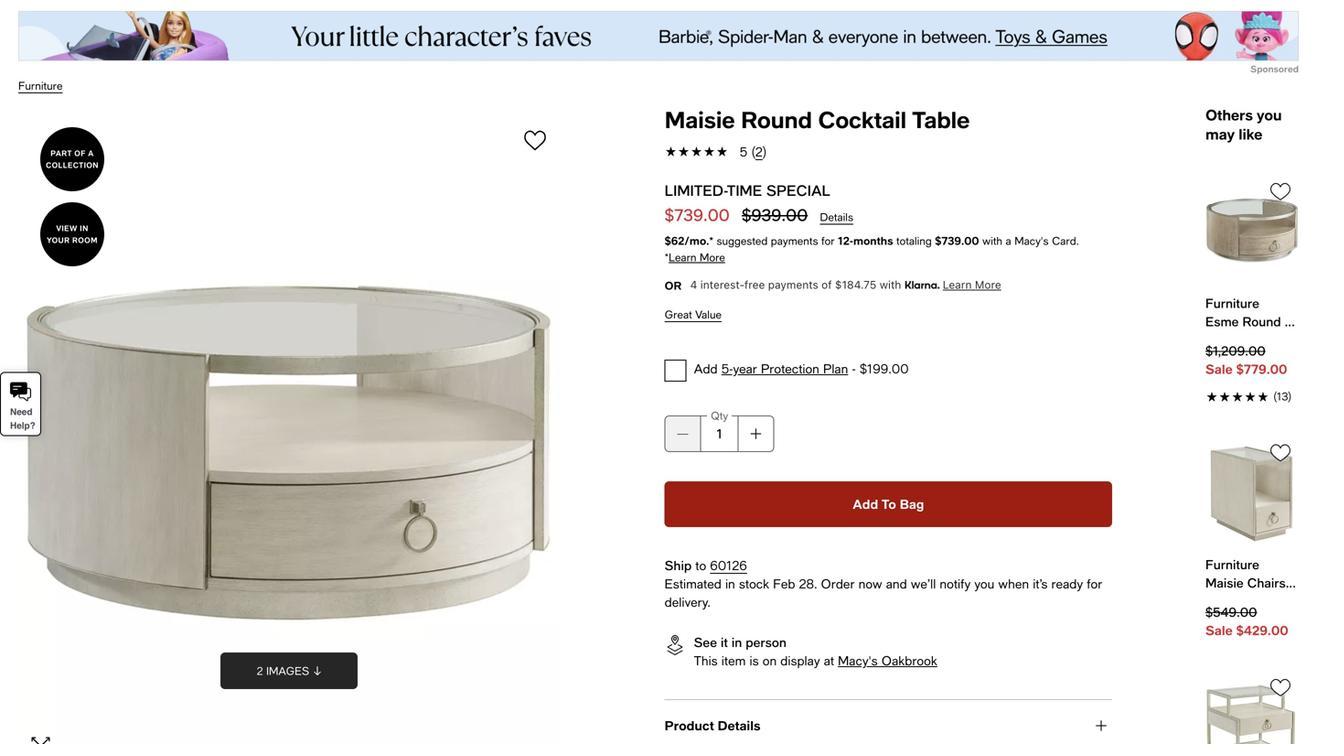 Task type: locate. For each thing, give the bounding box(es) containing it.
it
[[721, 635, 728, 650]]

add left 5-
[[694, 361, 718, 376]]

to
[[696, 558, 707, 573]]

0 vertical spatial add
[[694, 361, 718, 376]]

learn more button
[[943, 278, 1002, 291]]

more down $62/mo.* on the top of the page
[[700, 251, 726, 264]]

you
[[1257, 106, 1283, 124], [975, 576, 995, 591]]

28.
[[799, 576, 818, 591]]

2 sale from the top
[[1206, 623, 1233, 638]]

a left card.
[[1006, 234, 1012, 247]]

4.6923 out of 5 rating with 13 reviews image
[[1206, 386, 1300, 405]]

1 horizontal spatial of
[[822, 278, 832, 291]]

0 vertical spatial of
[[74, 149, 86, 157]]

0 horizontal spatial macy's
[[838, 653, 878, 668]]

1 horizontal spatial more
[[975, 278, 1002, 291]]

0 horizontal spatial details
[[718, 718, 761, 733]]

when
[[999, 576, 1030, 591]]

great value
[[665, 308, 722, 321]]

add inside add to bag button
[[853, 496, 879, 512]]

0 horizontal spatial maisie
[[665, 106, 735, 133]]

1 vertical spatial with
[[880, 278, 902, 291]]

0 horizontal spatial with
[[880, 278, 902, 291]]

none checkbox inside maisie round cocktail table group
[[665, 360, 687, 382]]

sale inside $1,209.00 sale $779.00
[[1206, 362, 1233, 377]]

klarna.
[[905, 278, 940, 291]]

0 vertical spatial furniture
[[18, 79, 63, 92]]

macy's
[[1015, 234, 1049, 247], [838, 653, 878, 668]]

time
[[727, 182, 763, 199]]

1 horizontal spatial round
[[1243, 314, 1282, 329]]

stock
[[739, 576, 770, 591]]

sale down $549.00
[[1206, 623, 1233, 638]]

product details button
[[665, 700, 1113, 744]]

with inside with a macy's card. *
[[983, 234, 1003, 247]]

you up like
[[1257, 106, 1283, 124]]

in inside the see it in person this item is on display at macy's oakbrook
[[732, 635, 742, 650]]

sponsored
[[1251, 63, 1300, 74]]

1 vertical spatial for
[[1087, 576, 1103, 591]]

furniture up chairside
[[1206, 557, 1260, 572]]

furniture up "esme"
[[1206, 296, 1260, 311]]

a inside part of a collection
[[88, 149, 94, 157]]

furniture inside furniture esme round coffe
[[1206, 296, 1260, 311]]

details right product
[[718, 718, 761, 733]]

add for add 5-year protection plan - $199.00
[[694, 361, 718, 376]]

0 vertical spatial a
[[88, 149, 94, 157]]

1 vertical spatial a
[[1006, 234, 1012, 247]]

of up collection
[[74, 149, 86, 157]]

1 vertical spatial details
[[718, 718, 761, 733]]

with
[[983, 234, 1003, 247], [880, 278, 902, 291]]

0 horizontal spatial $739.00
[[665, 205, 730, 225]]

0 vertical spatial for
[[822, 234, 835, 247]]

1 vertical spatial learn
[[943, 278, 972, 291]]

1 vertical spatial add
[[853, 496, 879, 512]]

0 vertical spatial more
[[700, 251, 726, 264]]

part
[[51, 149, 72, 157]]

add to bag button
[[665, 481, 1113, 527]]

furniture up part
[[18, 79, 63, 92]]

0 horizontal spatial of
[[74, 149, 86, 157]]

see
[[694, 635, 717, 650]]

macy's right at
[[838, 653, 878, 668]]

see it in person this item is on display at macy's oakbrook
[[694, 635, 938, 668]]

for inside 'ship to 60126 estimated in stock feb 28.  order now and we'll notify you when it's ready for delivery.'
[[1087, 576, 1103, 591]]

round up )
[[741, 106, 813, 133]]

a up collection
[[88, 149, 94, 157]]

0 vertical spatial with
[[983, 234, 1003, 247]]

$549.00
[[1206, 605, 1258, 620]]

payments down $939.00
[[771, 234, 819, 247]]

for right the ready
[[1087, 576, 1103, 591]]

4
[[691, 278, 698, 291]]

1 horizontal spatial you
[[1257, 106, 1283, 124]]

view in your room
[[47, 224, 98, 244]]

details up 12-
[[820, 210, 854, 223]]

0 vertical spatial $739.00
[[665, 205, 730, 225]]

None checkbox
[[665, 360, 687, 382]]

0 vertical spatial macy's
[[1015, 234, 1049, 247]]

in
[[80, 224, 88, 232]]

1 vertical spatial maisie
[[1206, 575, 1244, 590]]

with a macy's card. *
[[665, 234, 1079, 264]]

details
[[820, 210, 854, 223], [718, 718, 761, 733]]

months
[[854, 234, 894, 247]]

for
[[822, 234, 835, 247], [1087, 576, 1103, 591]]

maisie
[[665, 106, 735, 133], [1206, 575, 1244, 590]]

1 horizontal spatial maisie
[[1206, 575, 1244, 590]]

learn down $62/mo.* on the top of the page
[[669, 251, 697, 264]]

of
[[74, 149, 86, 157], [822, 278, 832, 291]]

0 vertical spatial maisie
[[665, 106, 735, 133]]

add to bag
[[853, 496, 925, 512]]

1 vertical spatial macy's
[[838, 653, 878, 668]]

$739.00 right totaling
[[936, 234, 980, 247]]

0 horizontal spatial round
[[741, 106, 813, 133]]

in right it
[[732, 635, 742, 650]]

round
[[741, 106, 813, 133], [1243, 314, 1282, 329]]

1 vertical spatial you
[[975, 576, 995, 591]]

1 horizontal spatial for
[[1087, 576, 1103, 591]]

$739.00 down limited-
[[665, 205, 730, 225]]

round left coffe
[[1243, 314, 1282, 329]]

a
[[88, 149, 94, 157], [1006, 234, 1012, 247]]

Qty number field
[[702, 415, 738, 452]]

furniture inside the "furniture maisie chairside ta"
[[1206, 557, 1260, 572]]

1 vertical spatial sale
[[1206, 623, 1233, 638]]

1 vertical spatial in
[[732, 635, 742, 650]]

in
[[726, 576, 736, 591], [732, 635, 742, 650]]

sale down $1,209.00
[[1206, 362, 1233, 377]]

1 horizontal spatial learn
[[943, 278, 972, 291]]

for left 12-
[[822, 234, 835, 247]]

0 vertical spatial round
[[741, 106, 813, 133]]

ship
[[665, 558, 692, 573]]

advertisement element
[[18, 11, 1300, 61]]

sale inside $549.00 sale $429.00
[[1206, 623, 1233, 638]]

$939.00
[[742, 205, 808, 225]]

part of a collection
[[46, 149, 99, 169]]

of left $184.75
[[822, 278, 832, 291]]

suggested
[[717, 234, 768, 247]]

$62/mo.*
[[665, 234, 714, 247]]

add for add to bag
[[853, 496, 879, 512]]

oakbrook
[[882, 653, 938, 668]]

0 horizontal spatial for
[[822, 234, 835, 247]]

1 vertical spatial more
[[975, 278, 1002, 291]]

maisie round cocktail table heading
[[665, 105, 1113, 134]]

collection
[[46, 161, 99, 169]]

$739.00
[[665, 205, 730, 225], [936, 234, 980, 247]]

1 vertical spatial round
[[1243, 314, 1282, 329]]

like
[[1239, 125, 1263, 143]]

furniture for furniture
[[18, 79, 63, 92]]

payments right free
[[768, 278, 819, 291]]

more right klarna.
[[975, 278, 1002, 291]]

0 horizontal spatial learn
[[669, 251, 697, 264]]

macy's left card.
[[1015, 234, 1049, 247]]

learn right klarna.
[[943, 278, 972, 291]]

view in your room button
[[40, 202, 104, 266]]

in down 60126
[[726, 576, 736, 591]]

macy's inside with a macy's card. *
[[1015, 234, 1049, 247]]

item
[[722, 653, 746, 668]]

1 horizontal spatial a
[[1006, 234, 1012, 247]]

1 vertical spatial of
[[822, 278, 832, 291]]

1 vertical spatial payments
[[768, 278, 819, 291]]

0 vertical spatial in
[[726, 576, 736, 591]]

1 vertical spatial furniture
[[1206, 296, 1260, 311]]

product details
[[665, 718, 761, 733]]

5 ( 2 )
[[740, 144, 767, 159]]

maisie up limited-
[[665, 106, 735, 133]]

0 vertical spatial you
[[1257, 106, 1283, 124]]

1 horizontal spatial macy's
[[1015, 234, 1049, 247]]

add
[[694, 361, 718, 376], [853, 496, 879, 512]]

maisie inside the "furniture maisie chairside ta"
[[1206, 575, 1244, 590]]

with left klarna.
[[880, 278, 902, 291]]

1 sale from the top
[[1206, 362, 1233, 377]]

esme round coffee table image
[[1206, 173, 1300, 287]]

details inside dropdown button
[[718, 718, 761, 733]]

0 vertical spatial sale
[[1206, 362, 1233, 377]]

0 horizontal spatial add
[[694, 361, 718, 376]]

$429.00
[[1237, 623, 1289, 638]]

12-
[[838, 234, 854, 247]]

special
[[767, 182, 831, 199]]

1 horizontal spatial with
[[983, 234, 1003, 247]]

room
[[72, 236, 98, 244]]

1 horizontal spatial add
[[853, 496, 879, 512]]

add left to
[[853, 496, 879, 512]]

1 vertical spatial $739.00
[[936, 234, 980, 247]]

60126
[[710, 558, 748, 573]]

maisie up $549.00
[[1206, 575, 1244, 590]]

display
[[781, 653, 821, 668]]

limited-time special
[[665, 182, 831, 199]]

0 vertical spatial payments
[[771, 234, 819, 247]]

1 horizontal spatial $739.00
[[936, 234, 980, 247]]

furniture
[[18, 79, 63, 92], [1206, 296, 1260, 311], [1206, 557, 1260, 572]]

1 horizontal spatial details
[[820, 210, 854, 223]]

0 horizontal spatial you
[[975, 576, 995, 591]]

0 horizontal spatial a
[[88, 149, 94, 157]]

round inside maisie round cocktail table heading
[[741, 106, 813, 133]]

you left when
[[975, 576, 995, 591]]

with up learn more button
[[983, 234, 1003, 247]]

2 vertical spatial furniture
[[1206, 557, 1260, 572]]



Task type: vqa. For each thing, say whether or not it's contained in the screenshot.
Sale to the bottom
yes



Task type: describe. For each thing, give the bounding box(es) containing it.
protection
[[761, 361, 820, 376]]

feb
[[774, 576, 796, 591]]

your
[[47, 236, 70, 244]]

$184.75
[[835, 278, 877, 291]]

add to list image
[[524, 129, 546, 151]]

$779.00
[[1237, 362, 1288, 377]]

this
[[694, 653, 718, 668]]

)
[[763, 144, 767, 159]]

qty
[[711, 409, 729, 422]]

year
[[733, 361, 758, 376]]

$1,209.00
[[1206, 343, 1266, 359]]

plan
[[824, 361, 849, 376]]

more inside 4 interest-free payments of $184.75 with klarna. learn more
[[975, 278, 1002, 291]]

furniture button
[[18, 79, 63, 92]]

great value link
[[665, 308, 722, 321]]

5
[[740, 144, 748, 159]]

of inside part of a collection
[[74, 149, 86, 157]]

to
[[882, 496, 897, 512]]

value
[[696, 308, 722, 321]]

chairside
[[1248, 575, 1304, 590]]

card.
[[1052, 234, 1079, 247]]

furniture esme round coffe
[[1206, 296, 1318, 329]]

$199.00
[[860, 361, 909, 376]]

$62/mo.* suggested payments for 12-months totaling $739.00
[[665, 234, 980, 247]]

0 vertical spatial details
[[820, 210, 854, 223]]

product
[[665, 718, 714, 733]]

macy's inside the see it in person this item is on display at macy's oakbrook
[[838, 653, 878, 668]]

maisie rectangular side table image
[[1206, 669, 1300, 744]]

full screen image
[[30, 736, 52, 744]]

furniture for furniture maisie chairside ta
[[1206, 557, 1260, 572]]

$1,209.00 sale $779.00
[[1206, 343, 1288, 377]]

person
[[746, 635, 787, 650]]

main content main content
[[0, 11, 1318, 744]]

estimated
[[665, 576, 722, 591]]

2
[[756, 144, 763, 159]]

sale for $1,209.00 sale $779.00
[[1206, 362, 1233, 377]]

with inside 4 interest-free payments of $184.75 with klarna. learn more
[[880, 278, 902, 291]]

*
[[665, 251, 669, 264]]

4 interest-free payments of $184.75 with klarna. learn more
[[691, 278, 1002, 291]]

limited-
[[665, 182, 727, 199]]

0 vertical spatial learn
[[669, 251, 697, 264]]

payments inside 4 interest-free payments of $184.75 with klarna. learn more
[[768, 278, 819, 291]]

it's
[[1033, 576, 1048, 591]]

learn more
[[669, 251, 726, 264]]

bag
[[900, 496, 925, 512]]

interest-
[[701, 278, 745, 291]]

maisie inside heading
[[665, 106, 735, 133]]

is
[[750, 653, 759, 668]]

0 horizontal spatial more
[[700, 251, 726, 264]]

maisie round cocktail table
[[665, 106, 970, 133]]

we'll
[[911, 576, 937, 591]]

learn more button
[[669, 251, 726, 264]]

now
[[859, 576, 883, 591]]

maisie round cocktail table group
[[7, 105, 1318, 744]]

on
[[763, 653, 777, 668]]

part of a collection button
[[40, 127, 104, 191]]

delivery.
[[665, 594, 711, 610]]

at
[[824, 653, 835, 668]]

a inside with a macy's card. *
[[1006, 234, 1012, 247]]

sale for $549.00 sale $429.00
[[1206, 623, 1233, 638]]

(
[[752, 144, 756, 159]]

help?
[[10, 421, 35, 431]]

round inside furniture esme round coffe
[[1243, 314, 1282, 329]]

of inside 4 interest-free payments of $184.75 with klarna. learn more
[[822, 278, 832, 291]]

learn inside 4 interest-free payments of $184.75 with klarna. learn more
[[943, 278, 972, 291]]

in inside 'ship to 60126 estimated in stock feb 28.  order now and we'll notify you when it's ready for delivery.'
[[726, 576, 736, 591]]

details link
[[820, 210, 854, 223]]

furniture for furniture esme round coffe
[[1206, 296, 1260, 311]]

esme
[[1206, 314, 1240, 329]]

(13)
[[1274, 390, 1293, 403]]

great
[[665, 308, 693, 321]]

and
[[887, 576, 908, 591]]

5-year protection plan link
[[722, 361, 849, 376]]

-
[[852, 361, 856, 376]]

all the information about maisie round cocktail table region
[[0, 76, 1318, 744]]

$549.00 sale $429.00
[[1206, 605, 1289, 638]]

notify
[[940, 576, 971, 591]]

macy's oakbrook link
[[838, 653, 938, 668]]

furniture - image
[[18, 105, 560, 744]]

coffe
[[1286, 314, 1318, 329]]

5-
[[722, 361, 733, 376]]

60126 button
[[710, 558, 748, 573]]

maisie chairside table image
[[1206, 434, 1300, 548]]

need
[[10, 407, 32, 417]]

you inside 'ship to 60126 estimated in stock feb 28.  order now and we'll notify you when it's ready for delivery.'
[[975, 576, 995, 591]]

need help?
[[10, 407, 35, 431]]

cocktail
[[819, 106, 907, 133]]

ready
[[1052, 576, 1084, 591]]

ship to 60126 estimated in stock feb 28.  order now and we'll notify you when it's ready for delivery.
[[665, 558, 1103, 610]]

others
[[1206, 106, 1254, 124]]

order
[[821, 576, 855, 591]]

view
[[56, 224, 77, 232]]

ta
[[1308, 575, 1318, 590]]

may
[[1206, 125, 1235, 143]]

add 5-year protection plan - $199.00
[[694, 361, 909, 376]]

totaling
[[897, 234, 932, 247]]

table
[[913, 106, 970, 133]]

you inside others you may like
[[1257, 106, 1283, 124]]



